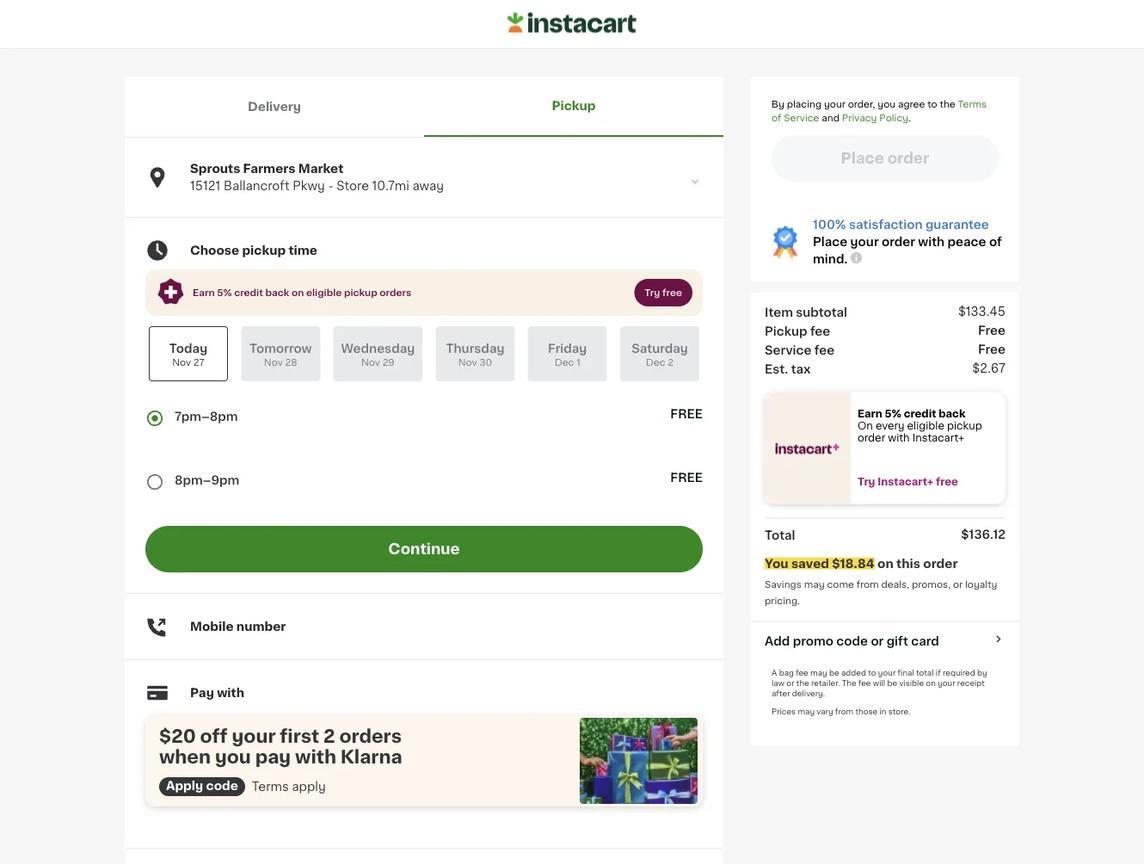 Task type: locate. For each thing, give the bounding box(es) containing it.
0 horizontal spatial credit
[[234, 288, 263, 297]]

try instacart+ free button
[[851, 476, 1006, 488]]

to inside a bag fee may be added to your final total if required by law or the retailer. the fee will be visible on your receipt after delivery.
[[869, 669, 877, 677]]

instacart+ inside earn 5% credit back on every eligible pickup order with instacart+
[[913, 433, 965, 443]]

nov down tomorrow
[[264, 358, 283, 367]]

after
[[772, 690, 791, 697]]

0 vertical spatial pickup
[[242, 244, 286, 257]]

1 vertical spatial free
[[979, 343, 1006, 355]]

0 horizontal spatial try
[[645, 288, 661, 297]]

1 horizontal spatial the
[[940, 99, 956, 109]]

free for service fee
[[979, 343, 1006, 355]]

terms
[[959, 99, 988, 109], [252, 781, 289, 793]]

nov inside tomorrow nov 28
[[264, 358, 283, 367]]

service
[[784, 113, 820, 123], [765, 344, 812, 356]]

0 horizontal spatial 2
[[324, 727, 335, 745]]

mind.
[[813, 253, 848, 265]]

on
[[858, 421, 874, 431]]

or down bag
[[787, 679, 795, 687]]

nov
[[172, 358, 191, 367], [264, 358, 283, 367], [362, 358, 380, 367], [459, 358, 477, 367]]

of right peace
[[990, 236, 1003, 248]]

0 vertical spatial of
[[772, 113, 782, 123]]

to for your
[[869, 669, 877, 677]]

nov inside wednesday nov 29
[[362, 358, 380, 367]]

1 vertical spatial may
[[811, 669, 828, 677]]

service up the est. tax
[[765, 344, 812, 356]]

2 down saturday
[[668, 358, 674, 367]]

0 horizontal spatial from
[[836, 708, 854, 715]]

1 vertical spatial to
[[869, 669, 877, 677]]

pickup location image
[[688, 174, 703, 189]]

pickup down "home" image
[[552, 100, 596, 112]]

store
[[337, 180, 369, 192]]

your
[[825, 99, 846, 109], [851, 236, 879, 248], [879, 669, 896, 677], [938, 679, 956, 687], [232, 727, 276, 745]]

order up promos,
[[924, 557, 958, 569]]

order down on
[[858, 433, 886, 443]]

with down first
[[295, 748, 337, 766]]

nov for thursday
[[459, 358, 477, 367]]

1 horizontal spatial you
[[878, 99, 896, 109]]

be right will
[[888, 679, 898, 687]]

$18.84
[[833, 557, 875, 569]]

1 horizontal spatial pickup
[[765, 325, 808, 337]]

credit down choose pickup time
[[234, 288, 263, 297]]

0 horizontal spatial the
[[797, 679, 810, 687]]

1 horizontal spatial on
[[878, 557, 894, 569]]

2 vertical spatial on
[[927, 679, 936, 687]]

28
[[285, 358, 298, 367]]

free for 7pm–8pm
[[671, 408, 703, 420]]

0 vertical spatial to
[[928, 99, 938, 109]]

or left gift
[[871, 635, 884, 647]]

pickup inside button
[[552, 100, 596, 112]]

1 vertical spatial credit
[[904, 409, 937, 419]]

may for come
[[805, 580, 825, 589]]

from for those
[[836, 708, 854, 715]]

promo
[[793, 635, 834, 647]]

pickup down item
[[765, 325, 808, 337]]

pickup down the $2.67
[[948, 421, 983, 431]]

1 horizontal spatial credit
[[904, 409, 937, 419]]

try for try instacart+ free
[[858, 477, 876, 487]]

1 vertical spatial back
[[939, 409, 966, 419]]

2 vertical spatial or
[[787, 679, 795, 687]]

1 horizontal spatial dec
[[646, 358, 666, 367]]

2 dec from the left
[[646, 358, 666, 367]]

0 vertical spatial free
[[979, 324, 1006, 336]]

friday dec 1
[[548, 343, 587, 367]]

you up policy
[[878, 99, 896, 109]]

retailer.
[[812, 679, 840, 687]]

0 vertical spatial free
[[663, 288, 683, 297]]

earn up on
[[858, 409, 883, 419]]

-
[[328, 180, 334, 192]]

1 horizontal spatial or
[[871, 635, 884, 647]]

est. tax
[[765, 363, 811, 375]]

1 vertical spatial earn
[[858, 409, 883, 419]]

free down $133.45
[[979, 324, 1006, 336]]

0 vertical spatial on
[[292, 288, 304, 297]]

fee down subtotal
[[811, 325, 831, 337]]

terms of service
[[772, 99, 988, 123]]

or inside savings may come from deals, promos, or loyalty pricing.
[[954, 580, 963, 589]]

try for try free
[[645, 288, 661, 297]]

try free button
[[635, 279, 693, 306]]

1 dec from the left
[[555, 358, 575, 367]]

4 nov from the left
[[459, 358, 477, 367]]

5% inside earn 5% credit back on every eligible pickup order with instacart+
[[885, 409, 902, 419]]

savings
[[765, 580, 802, 589]]

your up "pay" on the bottom left of page
[[232, 727, 276, 745]]

of
[[772, 113, 782, 123], [990, 236, 1003, 248]]

you saved $18.84 on this order
[[765, 557, 958, 569]]

1 vertical spatial orders
[[340, 727, 402, 745]]

tomorrow nov 28
[[250, 343, 312, 367]]

1 vertical spatial free
[[671, 472, 703, 484]]

1 vertical spatial of
[[990, 236, 1003, 248]]

back down choose pickup time
[[266, 288, 289, 297]]

1 horizontal spatial of
[[990, 236, 1003, 248]]

0 vertical spatial service
[[784, 113, 820, 123]]

pickup up wednesday
[[344, 288, 378, 297]]

market
[[298, 163, 344, 175]]

the inside a bag fee may be added to your final total if required by law or the retailer. the fee will be visible on your receipt after delivery.
[[797, 679, 810, 687]]

dec inside the friday dec 1
[[555, 358, 575, 367]]

30
[[480, 358, 493, 367]]

0 vertical spatial be
[[830, 669, 840, 677]]

free
[[671, 408, 703, 420], [671, 472, 703, 484]]

5% for earn 5% credit back on eligible pickup orders
[[217, 288, 232, 297]]

come
[[828, 580, 855, 589]]

5% inside "announcement" region
[[217, 288, 232, 297]]

order
[[882, 236, 916, 248], [858, 433, 886, 443], [924, 557, 958, 569]]

dec inside saturday dec 2
[[646, 358, 666, 367]]

1 horizontal spatial back
[[939, 409, 966, 419]]

on down time
[[292, 288, 304, 297]]

1 horizontal spatial code
[[837, 635, 869, 647]]

2 right first
[[324, 727, 335, 745]]

nov for wednesday
[[362, 358, 380, 367]]

pickup for pickup fee
[[765, 325, 808, 337]]

0 horizontal spatial be
[[830, 669, 840, 677]]

1 vertical spatial pickup
[[344, 288, 378, 297]]

0 horizontal spatial pickup
[[552, 100, 596, 112]]

0 horizontal spatial free
[[663, 288, 683, 297]]

dec
[[555, 358, 575, 367], [646, 358, 666, 367]]

may inside a bag fee may be added to your final total if required by law or the retailer. the fee will be visible on your receipt after delivery.
[[811, 669, 828, 677]]

loyalty
[[966, 580, 998, 589]]

1 horizontal spatial from
[[857, 580, 879, 589]]

0 vertical spatial back
[[266, 288, 289, 297]]

peace
[[948, 236, 987, 248]]

2 free from the top
[[671, 472, 703, 484]]

your up more info about 100% satisfaction guarantee image
[[851, 236, 879, 248]]

nov down wednesday
[[362, 358, 380, 367]]

item subtotal
[[765, 306, 848, 318]]

you down off
[[215, 748, 251, 766]]

your inside place your order with peace of mind.
[[851, 236, 879, 248]]

try instacart+ free
[[858, 477, 959, 487]]

earn inside earn 5% credit back on every eligible pickup order with instacart+
[[858, 409, 883, 419]]

instacart+ up try instacart+ free button
[[913, 433, 965, 443]]

and
[[822, 113, 840, 123]]

1 vertical spatial or
[[871, 635, 884, 647]]

0 vertical spatial try
[[645, 288, 661, 297]]

1 horizontal spatial terms
[[959, 99, 988, 109]]

total
[[917, 669, 934, 677]]

orders up klarna at the bottom left of page
[[340, 727, 402, 745]]

2 horizontal spatial or
[[954, 580, 963, 589]]

eligible right every
[[908, 421, 945, 431]]

0 vertical spatial 5%
[[217, 288, 232, 297]]

1 vertical spatial try
[[858, 477, 876, 487]]

on inside "announcement" region
[[292, 288, 304, 297]]

2 horizontal spatial on
[[927, 679, 936, 687]]

1 vertical spatial the
[[797, 679, 810, 687]]

pickup
[[552, 100, 596, 112], [765, 325, 808, 337]]

0 horizontal spatial dec
[[555, 358, 575, 367]]

earn down choose
[[193, 288, 215, 297]]

may for vary
[[798, 708, 815, 715]]

orders up wednesday
[[380, 288, 412, 297]]

0 horizontal spatial eligible
[[306, 288, 342, 297]]

1 horizontal spatial 5%
[[885, 409, 902, 419]]

2 vertical spatial may
[[798, 708, 815, 715]]

first
[[280, 727, 319, 745]]

free up saturday
[[663, 288, 683, 297]]

1 vertical spatial pickup
[[765, 325, 808, 337]]

nov down today
[[172, 358, 191, 367]]

0 vertical spatial order
[[882, 236, 916, 248]]

2 vertical spatial pickup
[[948, 421, 983, 431]]

from
[[857, 580, 879, 589], [836, 708, 854, 715]]

eligible down time
[[306, 288, 342, 297]]

0 horizontal spatial you
[[215, 748, 251, 766]]

of down by
[[772, 113, 782, 123]]

with down every
[[889, 433, 910, 443]]

privacy policy link
[[843, 113, 909, 123]]

0 horizontal spatial or
[[787, 679, 795, 687]]

pricing.
[[765, 596, 801, 605]]

try down on
[[858, 477, 876, 487]]

1 horizontal spatial eligible
[[908, 421, 945, 431]]

1 vertical spatial free
[[937, 477, 959, 487]]

instacart+
[[913, 433, 965, 443], [878, 477, 934, 487]]

may down saved
[[805, 580, 825, 589]]

0 horizontal spatial terms
[[252, 781, 289, 793]]

7pm–8pm
[[175, 411, 238, 423]]

or
[[954, 580, 963, 589], [871, 635, 884, 647], [787, 679, 795, 687]]

fee down pickup fee
[[815, 344, 835, 356]]

1 vertical spatial terms
[[252, 781, 289, 793]]

free for 8pm–9pm
[[671, 472, 703, 484]]

code up added
[[837, 635, 869, 647]]

free
[[979, 324, 1006, 336], [979, 343, 1006, 355]]

from right vary
[[836, 708, 854, 715]]

try inside "announcement" region
[[645, 288, 661, 297]]

pkwy
[[293, 180, 325, 192]]

0 vertical spatial eligible
[[306, 288, 342, 297]]

be
[[830, 669, 840, 677], [888, 679, 898, 687]]

credit up every
[[904, 409, 937, 419]]

1 horizontal spatial try
[[858, 477, 876, 487]]

earn for earn 5% credit back on every eligible pickup order with instacart+
[[858, 409, 883, 419]]

0 horizontal spatial pickup
[[242, 244, 286, 257]]

terms down "pay" on the bottom left of page
[[252, 781, 289, 793]]

0 horizontal spatial 5%
[[217, 288, 232, 297]]

dec down saturday
[[646, 358, 666, 367]]

orders inside $20 off your first 2 orders when you pay with klarna
[[340, 727, 402, 745]]

terms inside terms of service
[[959, 99, 988, 109]]

visible
[[900, 679, 925, 687]]

code
[[837, 635, 869, 647], [206, 780, 238, 792]]

code right apply
[[206, 780, 238, 792]]

try up saturday
[[645, 288, 661, 297]]

delivery.
[[793, 690, 826, 697]]

1 vertical spatial order
[[858, 433, 886, 443]]

your down if on the bottom
[[938, 679, 956, 687]]

0 vertical spatial orders
[[380, 288, 412, 297]]

10.7mi
[[372, 180, 410, 192]]

saved
[[792, 557, 830, 569]]

earn inside "announcement" region
[[193, 288, 215, 297]]

2 horizontal spatial pickup
[[948, 421, 983, 431]]

0 vertical spatial may
[[805, 580, 825, 589]]

orders
[[380, 288, 412, 297], [340, 727, 402, 745]]

1 vertical spatial service
[[765, 344, 812, 356]]

0 vertical spatial pickup
[[552, 100, 596, 112]]

nov inside thursday nov 30
[[459, 358, 477, 367]]

dec down 'friday'
[[555, 358, 575, 367]]

5% up every
[[885, 409, 902, 419]]

0 vertical spatial from
[[857, 580, 879, 589]]

1 vertical spatial instacart+
[[878, 477, 934, 487]]

1 vertical spatial be
[[888, 679, 898, 687]]

farmers
[[243, 163, 296, 175]]

by
[[978, 669, 988, 677]]

try
[[645, 288, 661, 297], [858, 477, 876, 487]]

nov inside today nov 27
[[172, 358, 191, 367]]

vary
[[817, 708, 834, 715]]

pickup inside "announcement" region
[[344, 288, 378, 297]]

free
[[663, 288, 683, 297], [937, 477, 959, 487]]

0 vertical spatial instacart+
[[913, 433, 965, 443]]

to right agree
[[928, 99, 938, 109]]

back up try instacart+ free button
[[939, 409, 966, 419]]

may inside savings may come from deals, promos, or loyalty pricing.
[[805, 580, 825, 589]]

0 horizontal spatial to
[[869, 669, 877, 677]]

order down 100% satisfaction guarantee
[[882, 236, 916, 248]]

may down delivery.
[[798, 708, 815, 715]]

3 nov from the left
[[362, 358, 380, 367]]

0 horizontal spatial of
[[772, 113, 782, 123]]

1 horizontal spatial pickup
[[344, 288, 378, 297]]

1 vertical spatial 2
[[324, 727, 335, 745]]

free for pickup fee
[[979, 324, 1006, 336]]

the up delivery.
[[797, 679, 810, 687]]

service down placing
[[784, 113, 820, 123]]

back
[[266, 288, 289, 297], [939, 409, 966, 419]]

tab list
[[145, 323, 703, 385]]

by
[[772, 99, 785, 109]]

if
[[936, 669, 941, 677]]

nov down thursday
[[459, 358, 477, 367]]

0 horizontal spatial code
[[206, 780, 238, 792]]

credit inside "announcement" region
[[234, 288, 263, 297]]

instacart+ inside button
[[878, 477, 934, 487]]

0 vertical spatial terms
[[959, 99, 988, 109]]

0 horizontal spatial on
[[292, 288, 304, 297]]

privacy
[[843, 113, 878, 123]]

delivery button
[[125, 77, 424, 137]]

back inside earn 5% credit back on every eligible pickup order with instacart+
[[939, 409, 966, 419]]

0 vertical spatial code
[[837, 635, 869, 647]]

from inside savings may come from deals, promos, or loyalty pricing.
[[857, 580, 879, 589]]

dec for friday
[[555, 358, 575, 367]]

item
[[765, 306, 794, 318]]

1 horizontal spatial 2
[[668, 358, 674, 367]]

pickup left time
[[242, 244, 286, 257]]

1 vertical spatial 5%
[[885, 409, 902, 419]]

0 vertical spatial or
[[954, 580, 963, 589]]

bag
[[780, 669, 794, 677]]

and privacy policy .
[[820, 113, 912, 123]]

you
[[878, 99, 896, 109], [215, 748, 251, 766]]

2 nov from the left
[[264, 358, 283, 367]]

policy
[[880, 113, 909, 123]]

with down guarantee
[[919, 236, 945, 248]]

0 vertical spatial credit
[[234, 288, 263, 297]]

terms right agree
[[959, 99, 988, 109]]

may up retailer.
[[811, 669, 828, 677]]

the right agree
[[940, 99, 956, 109]]

1 horizontal spatial to
[[928, 99, 938, 109]]

5% down choose
[[217, 288, 232, 297]]

on left the this
[[878, 557, 894, 569]]

instacart+ down every
[[878, 477, 934, 487]]

with inside earn 5% credit back on every eligible pickup order with instacart+
[[889, 433, 910, 443]]

1 vertical spatial from
[[836, 708, 854, 715]]

be up retailer.
[[830, 669, 840, 677]]

1 vertical spatial you
[[215, 748, 251, 766]]

1 free from the top
[[979, 324, 1006, 336]]

deals,
[[882, 580, 910, 589]]

2 inside saturday dec 2
[[668, 358, 674, 367]]

free down earn 5% credit back on every eligible pickup order with instacart+
[[937, 477, 959, 487]]

1 horizontal spatial earn
[[858, 409, 883, 419]]

1 nov from the left
[[172, 358, 191, 367]]

1 free from the top
[[671, 408, 703, 420]]

pay with
[[190, 687, 245, 699]]

you inside $20 off your first 2 orders when you pay with klarna
[[215, 748, 251, 766]]

with inside place your order with peace of mind.
[[919, 236, 945, 248]]

free up the $2.67
[[979, 343, 1006, 355]]

with right the pay
[[217, 687, 245, 699]]

2 free from the top
[[979, 343, 1006, 355]]

of inside place your order with peace of mind.
[[990, 236, 1003, 248]]

or left loyalty at the bottom of the page
[[954, 580, 963, 589]]

wednesday
[[341, 343, 415, 355]]

0 horizontal spatial back
[[266, 288, 289, 297]]

required
[[943, 669, 976, 677]]

0 vertical spatial free
[[671, 408, 703, 420]]

credit inside earn 5% credit back on every eligible pickup order with instacart+
[[904, 409, 937, 419]]

pickup button
[[424, 77, 724, 137]]

fee left will
[[859, 679, 872, 687]]

1 vertical spatial eligible
[[908, 421, 945, 431]]

from down you saved $18.84 on this order
[[857, 580, 879, 589]]

back inside "announcement" region
[[266, 288, 289, 297]]

1
[[577, 358, 581, 367]]

pickup fee
[[765, 325, 831, 337]]

may
[[805, 580, 825, 589], [811, 669, 828, 677], [798, 708, 815, 715]]

friday
[[548, 343, 587, 355]]

on down total
[[927, 679, 936, 687]]

to up will
[[869, 669, 877, 677]]



Task type: describe. For each thing, give the bounding box(es) containing it.
ballancroft
[[224, 180, 290, 192]]

service fee
[[765, 344, 835, 356]]

order,
[[848, 99, 876, 109]]

those
[[856, 708, 878, 715]]

a bag fee may be added to your final total if required by law or the retailer. the fee will be visible on your receipt after delivery.
[[772, 669, 988, 697]]

0 vertical spatial the
[[940, 99, 956, 109]]

final
[[898, 669, 915, 677]]

away
[[413, 180, 444, 192]]

eligible inside "announcement" region
[[306, 288, 342, 297]]

add promo code or gift card button
[[765, 632, 940, 649]]

on inside a bag fee may be added to your final total if required by law or the retailer. the fee will be visible on your receipt after delivery.
[[927, 679, 936, 687]]

your up will
[[879, 669, 896, 677]]

dec for saturday
[[646, 358, 666, 367]]

est.
[[765, 363, 789, 375]]

100%
[[813, 219, 847, 231]]

1 vertical spatial on
[[878, 557, 894, 569]]

terms of service link
[[772, 99, 988, 123]]

off
[[200, 727, 228, 745]]

pay
[[255, 748, 291, 766]]

announcement region
[[145, 269, 703, 316]]

order inside place your order with peace of mind.
[[882, 236, 916, 248]]

more info about 100% satisfaction guarantee image
[[850, 251, 864, 265]]

law
[[772, 679, 785, 687]]

wednesday nov 29
[[341, 343, 415, 367]]

today nov 27
[[169, 343, 208, 367]]

placing
[[787, 99, 822, 109]]

.
[[909, 113, 912, 123]]

time
[[289, 244, 318, 257]]

when
[[159, 748, 211, 766]]

card
[[912, 635, 940, 647]]

promos,
[[912, 580, 951, 589]]

every
[[876, 421, 905, 431]]

8pm–9pm
[[175, 474, 240, 486]]

terms for terms of service
[[959, 99, 988, 109]]

mobile
[[190, 621, 234, 633]]

prices
[[772, 708, 796, 715]]

saturday
[[632, 343, 688, 355]]

this
[[897, 557, 921, 569]]

tab list containing today
[[145, 323, 703, 385]]

2 inside $20 off your first 2 orders when you pay with klarna
[[324, 727, 335, 745]]

of inside terms of service
[[772, 113, 782, 123]]

you
[[765, 557, 789, 569]]

pay
[[190, 687, 214, 699]]

added
[[842, 669, 867, 677]]

or inside button
[[871, 635, 884, 647]]

satisfaction
[[850, 219, 923, 231]]

15121
[[190, 180, 221, 192]]

$20 off your first 2 orders when you pay with klarna
[[159, 727, 403, 766]]

sprouts
[[190, 163, 240, 175]]

apply
[[292, 781, 326, 793]]

earn 5% credit back on every eligible pickup order with instacart+
[[858, 409, 985, 443]]

free inside "announcement" region
[[663, 288, 683, 297]]

5% for earn 5% credit back on every eligible pickup order with instacart+
[[885, 409, 902, 419]]

add
[[765, 635, 790, 647]]

choose pickup time
[[190, 244, 318, 257]]

your up and
[[825, 99, 846, 109]]

place your order with peace of mind.
[[813, 236, 1003, 265]]

29
[[383, 358, 395, 367]]

today
[[169, 343, 208, 355]]

store.
[[889, 708, 911, 715]]

order inside earn 5% credit back on every eligible pickup order with instacart+
[[858, 433, 886, 443]]

thursday nov 30
[[446, 343, 505, 367]]

pickup for pickup
[[552, 100, 596, 112]]

number
[[237, 621, 286, 633]]

earn for earn 5% credit back on eligible pickup orders
[[193, 288, 215, 297]]

1 vertical spatial code
[[206, 780, 238, 792]]

try free
[[645, 288, 683, 297]]

home image
[[508, 10, 637, 36]]

apply code
[[166, 780, 238, 792]]

pickup inside earn 5% credit back on every eligible pickup order with instacart+
[[948, 421, 983, 431]]

2 vertical spatial order
[[924, 557, 958, 569]]

terms for terms apply
[[252, 781, 289, 793]]

nov for tomorrow
[[264, 358, 283, 367]]

$2.67
[[973, 362, 1006, 374]]

terms apply
[[252, 781, 326, 793]]

in
[[880, 708, 887, 715]]

or inside a bag fee may be added to your final total if required by law or the retailer. the fee will be visible on your receipt after delivery.
[[787, 679, 795, 687]]

gift
[[887, 635, 909, 647]]

klarna
[[341, 748, 403, 766]]

$136.12
[[962, 528, 1006, 540]]

will
[[874, 679, 886, 687]]

credit for eligible
[[234, 288, 263, 297]]

service inside terms of service
[[784, 113, 820, 123]]

27
[[194, 358, 205, 367]]

1 horizontal spatial free
[[937, 477, 959, 487]]

tax
[[792, 363, 811, 375]]

saturday dec 2
[[632, 343, 688, 367]]

total
[[765, 529, 796, 541]]

back for every
[[939, 409, 966, 419]]

earn 5% credit back on eligible pickup orders
[[193, 288, 412, 297]]

$133.45
[[959, 305, 1006, 317]]

nov for today
[[172, 358, 191, 367]]

your inside $20 off your first 2 orders when you pay with klarna
[[232, 727, 276, 745]]

apply
[[166, 780, 203, 792]]

the
[[842, 679, 857, 687]]

100% satisfaction guarantee
[[813, 219, 990, 231]]

eligible inside earn 5% credit back on every eligible pickup order with instacart+
[[908, 421, 945, 431]]

a
[[772, 669, 778, 677]]

continue button
[[145, 526, 703, 573]]

1 horizontal spatial be
[[888, 679, 898, 687]]

place
[[813, 236, 848, 248]]

with inside $20 off your first 2 orders when you pay with klarna
[[295, 748, 337, 766]]

choose
[[190, 244, 239, 257]]

back for eligible
[[266, 288, 289, 297]]

fee right bag
[[796, 669, 809, 677]]

code inside add promo code or gift card button
[[837, 635, 869, 647]]

prices may vary from those in store.
[[772, 708, 911, 715]]

delivery
[[248, 101, 301, 113]]

to for the
[[928, 99, 938, 109]]

from for deals,
[[857, 580, 879, 589]]

orders inside "announcement" region
[[380, 288, 412, 297]]

receipt
[[958, 679, 986, 687]]

credit for every
[[904, 409, 937, 419]]



Task type: vqa. For each thing, say whether or not it's contained in the screenshot.


